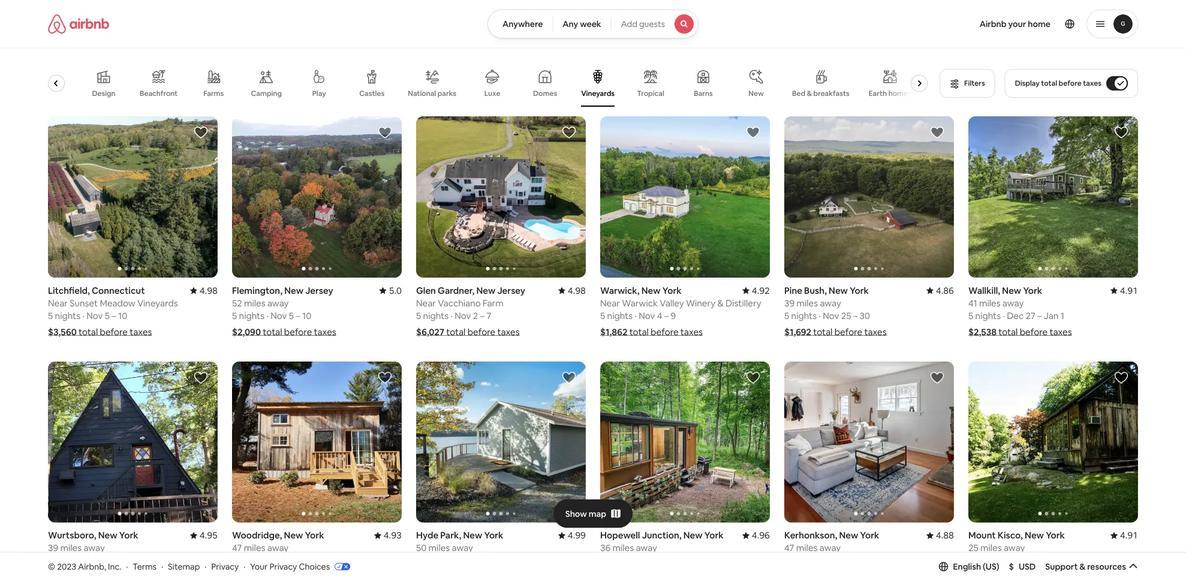 Task type: describe. For each thing, give the bounding box(es) containing it.
hyde
[[416, 530, 438, 541]]

new inside mount kisco, new york 25 miles away
[[1025, 530, 1044, 541]]

group for warwick, new york
[[600, 116, 770, 278]]

add to wishlist: hopewell junction, new york image
[[746, 371, 760, 385]]

dec inside wallkill, new york 41 miles away 5 nights · dec 27 – jan 1 $2,538 total before taxes
[[1007, 310, 1024, 321]]

– inside flemington, new jersey 52 miles away 5 nights · nov 5 – 10 $2,090 total before taxes
[[296, 310, 300, 321]]

group for wurtsboro, new york
[[48, 362, 218, 523]]

dec inside wurtsboro, new york 39 miles away 5 nights · nov 30 – dec 5
[[124, 555, 140, 567]]

47 for kerhonkson,
[[784, 542, 794, 554]]

· inside wurtsboro, new york 39 miles away 5 nights · nov 30 – dec 5
[[82, 555, 84, 567]]

©
[[48, 561, 55, 572]]

show map
[[565, 508, 606, 519]]

47 for woodridge,
[[232, 542, 242, 554]]

your
[[250, 561, 268, 572]]

nov left '17'
[[1007, 555, 1023, 567]]

english
[[953, 561, 981, 572]]

· right inc.
[[126, 561, 128, 572]]

york inside wurtsboro, new york 39 miles away 5 nights · nov 30 – dec 5
[[119, 530, 138, 541]]

parks
[[438, 89, 456, 98]]

terms link
[[133, 561, 157, 572]]

breakfasts
[[814, 89, 850, 98]]

before inside glen gardner, new jersey near vacchiano farm 5 nights · nov 2 – 7 $6,027 total before taxes
[[468, 326, 495, 338]]

group for glen gardner, new jersey
[[416, 116, 586, 278]]

total inside warwick, new york near warwick valley winery & distillery 5 nights · nov 4 – 9 $1,862 total before taxes
[[629, 326, 649, 338]]

nov inside woodridge, new york 47 miles away 5 nights · nov 5 – 10
[[271, 555, 287, 567]]

· inside woodridge, new york 47 miles away 5 nights · nov 5 – 10
[[266, 555, 269, 567]]

4.95 out of 5 average rating image
[[190, 530, 218, 541]]

miles inside hyde park, new york 50 miles away
[[429, 542, 450, 554]]

gardner,
[[438, 284, 474, 296]]

new inside warwick, new york near warwick valley winery & distillery 5 nights · nov 4 – 9 $1,862 total before taxes
[[642, 284, 661, 296]]

add to wishlist: litchfield, connecticut image
[[194, 125, 208, 140]]

miles inside wurtsboro, new york 39 miles away 5 nights · nov 30 – dec 5
[[60, 542, 82, 554]]

7
[[486, 310, 491, 321]]

add to wishlist: wurtsboro, new york image
[[194, 371, 208, 385]]

4.93 out of 5 average rating image
[[374, 530, 402, 541]]

away inside hyde park, new york 50 miles away
[[452, 542, 473, 554]]

nov down hyde park, new york 50 miles away
[[455, 555, 471, 567]]

national
[[408, 89, 436, 98]]

nights inside glen gardner, new jersey near vacchiano farm 5 nights · nov 2 – 7 $6,027 total before taxes
[[423, 310, 449, 321]]

4.98 out of 5 average rating image for glen gardner, new jersey near vacchiano farm 5 nights · nov 2 – 7 $6,027 total before taxes
[[558, 284, 586, 296]]

13
[[657, 555, 666, 567]]

connecticut
[[92, 284, 145, 296]]

4.92 out of 5 average rating image
[[742, 284, 770, 296]]

english (us)
[[953, 561, 999, 572]]

new inside glen gardner, new jersey near vacchiano farm 5 nights · nov 2 – 7 $6,027 total before taxes
[[476, 284, 496, 296]]

bush,
[[804, 284, 827, 296]]

near inside warwick, new york near warwick valley winery & distillery 5 nights · nov 4 – 9 $1,862 total before taxes
[[600, 297, 620, 309]]

hopewell
[[600, 530, 640, 541]]

total inside flemington, new jersey 52 miles away 5 nights · nov 5 – 10 $2,090 total before taxes
[[263, 326, 282, 338]]

5 inside warwick, new york near warwick valley winery & distillery 5 nights · nov 4 – 9 $1,862 total before taxes
[[600, 310, 605, 321]]

york inside hopewell junction, new york 36 miles away 5 nights · nov 13 – 18
[[704, 530, 724, 541]]

any
[[563, 19, 578, 29]]

hyde park, new york 50 miles away
[[416, 530, 503, 554]]

warwick
[[622, 297, 658, 309]]

5 inside kerhonkson, new york 47 miles away 5 nights
[[784, 555, 789, 567]]

litchfield,
[[48, 284, 90, 296]]

away inside hopewell junction, new york 36 miles away 5 nights · nov 13 – 18
[[636, 542, 657, 554]]

glen gardner, new jersey near vacchiano farm 5 nights · nov 2 – 7 $6,027 total before taxes
[[416, 284, 525, 338]]

play
[[312, 89, 326, 98]]

$3,560
[[48, 326, 77, 338]]

4.96
[[752, 530, 770, 541]]

add guests
[[621, 19, 665, 29]]

your privacy choices
[[250, 561, 330, 572]]

nights inside woodridge, new york 47 miles away 5 nights · nov 5 – 10
[[239, 555, 265, 567]]

1
[[1061, 310, 1064, 321]]

away inside woodridge, new york 47 miles away 5 nights · nov 5 – 10
[[267, 542, 289, 554]]

kerhonkson,
[[784, 530, 837, 541]]

add to wishlist: flemington, new jersey image
[[378, 125, 392, 140]]

meadow
[[100, 297, 135, 309]]

add to wishlist: pine bush, new york image
[[930, 125, 945, 140]]

– inside wurtsboro, new york 39 miles away 5 nights · nov 30 – dec 5
[[117, 555, 122, 567]]

display
[[1015, 79, 1040, 88]]

away inside wallkill, new york 41 miles away 5 nights · dec 27 – jan 1 $2,538 total before taxes
[[1003, 297, 1024, 309]]

4.98 out of 5 average rating image for litchfield, connecticut near sunset meadow vineyards 5 nights · nov 5 – 10 $3,560 total before taxes
[[190, 284, 218, 296]]

(us)
[[983, 561, 999, 572]]

$2,538
[[968, 326, 997, 338]]

wallkill,
[[968, 284, 1000, 296]]

& for bed
[[807, 89, 812, 98]]

miles inside the pine bush, new york 39 miles away 5 nights · nov 25 – 30 $1,692 total before taxes
[[797, 297, 818, 309]]

9
[[671, 310, 676, 321]]

new inside hyde park, new york 50 miles away
[[463, 530, 482, 541]]

· right the terms link at the left
[[161, 561, 163, 572]]

york inside kerhonkson, new york 47 miles away 5 nights
[[860, 530, 879, 541]]

$
[[1009, 561, 1014, 572]]

litchfield, connecticut near sunset meadow vineyards 5 nights · nov 5 – 10 $3,560 total before taxes
[[48, 284, 178, 338]]

york inside wallkill, new york 41 miles away 5 nights · dec 27 – jan 1 $2,538 total before taxes
[[1023, 284, 1042, 296]]

away inside the pine bush, new york 39 miles away 5 nights · nov 25 – 30 $1,692 total before taxes
[[820, 297, 841, 309]]

nights inside wurtsboro, new york 39 miles away 5 nights · nov 30 – dec 5
[[55, 555, 80, 567]]

jersey inside glen gardner, new jersey near vacchiano farm 5 nights · nov 2 – 7 $6,027 total before taxes
[[497, 284, 525, 296]]

week
[[580, 19, 601, 29]]

taxes inside litchfield, connecticut near sunset meadow vineyards 5 nights · nov 5 – 10 $3,560 total before taxes
[[130, 326, 152, 338]]

group for pine bush, new york
[[784, 116, 954, 278]]

25 inside mount kisco, new york 25 miles away
[[968, 542, 979, 554]]

your
[[1008, 19, 1026, 29]]

miles inside hopewell junction, new york 36 miles away 5 nights · nov 13 – 18
[[613, 542, 634, 554]]

nights inside warwick, new york near warwick valley winery & distillery 5 nights · nov 4 – 9 $1,862 total before taxes
[[607, 310, 633, 321]]

show map button
[[553, 499, 633, 528]]

new inside the pine bush, new york 39 miles away 5 nights · nov 25 – 30 $1,692 total before taxes
[[829, 284, 848, 296]]

away inside wurtsboro, new york 39 miles away 5 nights · nov 30 – dec 5
[[84, 542, 105, 554]]

nights inside the pine bush, new york 39 miles away 5 nights · nov 25 – 30 $1,692 total before taxes
[[791, 310, 817, 321]]

group containing national parks
[[18, 60, 933, 107]]

jersey inside flemington, new jersey 52 miles away 5 nights · nov 5 – 10 $2,090 total before taxes
[[305, 284, 333, 296]]

new inside wurtsboro, new york 39 miles away 5 nights · nov 30 – dec 5
[[98, 530, 117, 541]]

taxes inside button
[[1083, 79, 1102, 88]]

total inside button
[[1041, 79, 1057, 88]]

woodridge,
[[232, 530, 282, 541]]

– inside woodridge, new york 47 miles away 5 nights · nov 5 – 10
[[296, 555, 300, 567]]

total inside litchfield, connecticut near sunset meadow vineyards 5 nights · nov 5 – 10 $3,560 total before taxes
[[79, 326, 98, 338]]

kisco,
[[998, 530, 1023, 541]]

nights inside flemington, new jersey 52 miles away 5 nights · nov 5 – 10 $2,090 total before taxes
[[239, 310, 265, 321]]

barns
[[694, 89, 713, 98]]

airbnb,
[[78, 561, 106, 572]]

wurtsboro, new york 39 miles away 5 nights · nov 30 – dec 5
[[48, 530, 147, 567]]

profile element
[[713, 0, 1138, 48]]

add to wishlist: woodridge, new york image
[[378, 371, 392, 385]]

4.88
[[936, 530, 954, 541]]

flemington, new jersey 52 miles away 5 nights · nov 5 – 10 $2,090 total before taxes
[[232, 284, 336, 338]]

glen
[[416, 284, 436, 296]]

pools
[[49, 89, 68, 98]]

airbnb your home
[[980, 19, 1051, 29]]

miles inside kerhonkson, new york 47 miles away 5 nights
[[796, 542, 818, 554]]

nights inside hopewell junction, new york 36 miles away 5 nights · nov 13 – 18
[[607, 555, 633, 567]]

nov 25 – 30
[[455, 555, 502, 567]]

choices
[[299, 561, 330, 572]]

nights left $
[[975, 555, 1001, 567]]

valley
[[660, 297, 684, 309]]

10 for flemington, new jersey
[[302, 310, 311, 321]]

york inside the pine bush, new york 39 miles away 5 nights · nov 25 – 30 $1,692 total before taxes
[[850, 284, 869, 296]]

near inside litchfield, connecticut near sunset meadow vineyards 5 nights · nov 5 – 10 $3,560 total before taxes
[[48, 297, 68, 309]]

before inside litchfield, connecticut near sunset meadow vineyards 5 nights · nov 5 – 10 $3,560 total before taxes
[[100, 326, 128, 338]]

new inside woodridge, new york 47 miles away 5 nights · nov 5 – 10
[[284, 530, 303, 541]]

4.95
[[200, 530, 218, 541]]

group for flemington, new jersey
[[232, 116, 402, 278]]

10 for woodridge, new york
[[302, 555, 311, 567]]

miles inside mount kisco, new york 25 miles away
[[980, 542, 1002, 554]]

new inside kerhonkson, new york 47 miles away 5 nights
[[839, 530, 858, 541]]

away inside flemington, new jersey 52 miles away 5 nights · nov 5 – 10 $2,090 total before taxes
[[267, 297, 289, 309]]

22
[[1042, 555, 1053, 567]]

2023
[[57, 561, 76, 572]]

farms
[[203, 89, 224, 98]]

1 horizontal spatial 30
[[491, 555, 502, 567]]

$ usd
[[1009, 561, 1036, 572]]

total inside glen gardner, new jersey near vacchiano farm 5 nights · nov 2 – 7 $6,027 total before taxes
[[446, 326, 466, 338]]

– inside glen gardner, new jersey near vacchiano farm 5 nights · nov 2 – 7 $6,027 total before taxes
[[480, 310, 485, 321]]

nov inside the pine bush, new york 39 miles away 5 nights · nov 25 – 30 $1,692 total before taxes
[[823, 310, 839, 321]]

36
[[600, 542, 611, 554]]

earth
[[869, 89, 887, 98]]

york inside mount kisco, new york 25 miles away
[[1046, 530, 1065, 541]]

any week button
[[552, 10, 612, 38]]

flemington,
[[232, 284, 282, 296]]

nights inside wallkill, new york 41 miles away 5 nights · dec 27 – jan 1 $2,538 total before taxes
[[975, 310, 1001, 321]]

jan
[[1044, 310, 1059, 321]]

anywhere button
[[487, 10, 553, 38]]

· inside litchfield, connecticut near sunset meadow vineyards 5 nights · nov 5 – 10 $3,560 total before taxes
[[82, 310, 84, 321]]

new inside flemington, new jersey 52 miles away 5 nights · nov 5 – 10 $2,090 total before taxes
[[284, 284, 303, 296]]

warwick, new york near warwick valley winery & distillery 5 nights · nov 4 – 9 $1,862 total before taxes
[[600, 284, 761, 338]]

nights inside kerhonkson, new york 47 miles away 5 nights
[[791, 555, 817, 567]]

home
[[1028, 19, 1051, 29]]

york inside hyde park, new york 50 miles away
[[484, 530, 503, 541]]

27
[[1026, 310, 1036, 321]]

miles inside woodridge, new york 47 miles away 5 nights · nov 5 – 10
[[244, 542, 265, 554]]

support
[[1045, 561, 1078, 572]]



Task type: vqa. For each thing, say whether or not it's contained in the screenshot.
HOME
yes



Task type: locate. For each thing, give the bounding box(es) containing it.
1 vertical spatial 4.91 out of 5 average rating image
[[1110, 530, 1138, 541]]

5 nights for 25 miles away
[[968, 555, 1001, 567]]

sunset
[[70, 297, 98, 309]]

0 horizontal spatial 5 nights
[[416, 555, 449, 567]]

4.88 out of 5 average rating image
[[926, 530, 954, 541]]

total right display
[[1041, 79, 1057, 88]]

wallkill, new york 41 miles away 5 nights · dec 27 – jan 1 $2,538 total before taxes
[[968, 284, 1072, 338]]

near inside glen gardner, new jersey near vacchiano farm 5 nights · nov 2 – 7 $6,027 total before taxes
[[416, 297, 436, 309]]

1 horizontal spatial 4.98 out of 5 average rating image
[[558, 284, 586, 296]]

add to wishlist: warwick, new york image
[[746, 125, 760, 140]]

1 horizontal spatial vineyards
[[581, 89, 615, 98]]

taxes inside glen gardner, new jersey near vacchiano farm 5 nights · nov 2 – 7 $6,027 total before taxes
[[497, 326, 520, 338]]

0 horizontal spatial 4.98
[[200, 284, 218, 296]]

4.91 for mount kisco, new york 25 miles away
[[1120, 530, 1138, 541]]

nights down 36
[[607, 555, 633, 567]]

bed
[[792, 89, 805, 98]]

None search field
[[487, 10, 699, 38]]

privacy link
[[211, 561, 239, 572]]

– inside the pine bush, new york 39 miles away 5 nights · nov 25 – 30 $1,692 total before taxes
[[853, 310, 858, 321]]

amazing pools
[[18, 89, 68, 98]]

nov inside flemington, new jersey 52 miles away 5 nights · nov 5 – 10 $2,090 total before taxes
[[271, 310, 287, 321]]

junction,
[[642, 530, 682, 541]]

39 inside the pine bush, new york 39 miles away 5 nights · nov 25 – 30 $1,692 total before taxes
[[784, 297, 795, 309]]

nights up $1,862
[[607, 310, 633, 321]]

miles
[[244, 297, 265, 309], [797, 297, 818, 309], [979, 297, 1001, 309], [60, 542, 82, 554], [244, 542, 265, 554], [429, 542, 450, 554], [613, 542, 634, 554], [796, 542, 818, 554], [980, 542, 1002, 554]]

anywhere
[[502, 19, 543, 29]]

mount kisco, new york 25 miles away
[[968, 530, 1065, 554]]

nov inside litchfield, connecticut near sunset meadow vineyards 5 nights · nov 5 – 10 $3,560 total before taxes
[[86, 310, 103, 321]]

nights up $1,692
[[791, 310, 817, 321]]

away up your privacy choices
[[267, 542, 289, 554]]

new inside 'group'
[[749, 89, 764, 98]]

taxes inside the pine bush, new york 39 miles away 5 nights · nov 25 – 30 $1,692 total before taxes
[[864, 326, 887, 338]]

30
[[860, 310, 870, 321], [105, 555, 115, 567], [491, 555, 502, 567]]

3 near from the left
[[600, 297, 620, 309]]

support & resources button
[[1045, 561, 1138, 572]]

2 4.98 from the left
[[568, 284, 586, 296]]

2 horizontal spatial near
[[600, 297, 620, 309]]

© 2023 airbnb, inc. ·
[[48, 561, 128, 572]]

4.96 out of 5 average rating image
[[742, 530, 770, 541]]

0 horizontal spatial near
[[48, 297, 68, 309]]

total right $1,862
[[629, 326, 649, 338]]

terms
[[133, 561, 157, 572]]

1 vertical spatial dec
[[124, 555, 140, 567]]

your privacy choices link
[[250, 561, 350, 573]]

add
[[621, 19, 637, 29]]

4.91
[[1120, 284, 1138, 296], [1120, 530, 1138, 541]]

miles down hopewell
[[613, 542, 634, 554]]

vineyards right 'meadow'
[[137, 297, 178, 309]]

hopewell junction, new york 36 miles away 5 nights · nov 13 – 18
[[600, 530, 724, 567]]

4.91 out of 5 average rating image for mount kisco, new york 25 miles away
[[1110, 530, 1138, 541]]

1 horizontal spatial 25
[[841, 310, 851, 321]]

support & resources
[[1045, 561, 1126, 572]]

vineyards
[[581, 89, 615, 98], [137, 297, 178, 309]]

4.91 for wallkill, new york 41 miles away 5 nights · dec 27 – jan 1 $2,538 total before taxes
[[1120, 284, 1138, 296]]

2 vertical spatial &
[[1080, 561, 1086, 572]]

1 4.91 from the top
[[1120, 284, 1138, 296]]

york up 27
[[1023, 284, 1042, 296]]

10 inside litchfield, connecticut near sunset meadow vineyards 5 nights · nov 5 – 10 $3,560 total before taxes
[[118, 310, 127, 321]]

1 vertical spatial 39
[[48, 542, 58, 554]]

1 horizontal spatial &
[[807, 89, 812, 98]]

5.0 out of 5 average rating image
[[379, 284, 402, 296]]

park,
[[440, 530, 461, 541]]

miles inside flemington, new jersey 52 miles away 5 nights · nov 5 – 10 $2,090 total before taxes
[[244, 297, 265, 309]]

new up inc.
[[98, 530, 117, 541]]

0 horizontal spatial 4.98 out of 5 average rating image
[[190, 284, 218, 296]]

away down 'kisco,' at the bottom of page
[[1004, 542, 1025, 554]]

2 vertical spatial 25
[[473, 555, 483, 567]]

before inside wallkill, new york 41 miles away 5 nights · dec 27 – jan 1 $2,538 total before taxes
[[1020, 326, 1048, 338]]

vineyards inside litchfield, connecticut near sunset meadow vineyards 5 nights · nov 5 – 10 $3,560 total before taxes
[[137, 297, 178, 309]]

total right $2,538
[[999, 326, 1018, 338]]

· left 27
[[1003, 310, 1005, 321]]

47 inside kerhonkson, new york 47 miles away 5 nights
[[784, 542, 794, 554]]

2 4.91 out of 5 average rating image from the top
[[1110, 530, 1138, 541]]

· inside warwick, new york near warwick valley winery & distillery 5 nights · nov 4 – 9 $1,862 total before taxes
[[635, 310, 637, 321]]

total inside wallkill, new york 41 miles away 5 nights · dec 27 – jan 1 $2,538 total before taxes
[[999, 326, 1018, 338]]

sitemap link
[[168, 561, 200, 572]]

add to wishlist: mount kisco, new york image
[[1114, 371, 1129, 385]]

25
[[841, 310, 851, 321], [968, 542, 979, 554], [473, 555, 483, 567]]

before inside flemington, new jersey 52 miles away 5 nights · nov 5 – 10 $2,090 total before taxes
[[284, 326, 312, 338]]

add to wishlist: glen gardner, new jersey image
[[562, 125, 576, 140]]

0 horizontal spatial 39
[[48, 542, 58, 554]]

2 horizontal spatial 30
[[860, 310, 870, 321]]

before right $1,692
[[835, 326, 862, 338]]

usd
[[1019, 561, 1036, 572]]

4.98 for glen gardner, new jersey near vacchiano farm 5 nights · nov 2 – 7 $6,027 total before taxes
[[568, 284, 586, 296]]

nov down sunset
[[86, 310, 103, 321]]

wurtsboro,
[[48, 530, 96, 541]]

2 4.98 out of 5 average rating image from the left
[[558, 284, 586, 296]]

mount
[[968, 530, 996, 541]]

taxes inside flemington, new jersey 52 miles away 5 nights · nov 5 – 10 $2,090 total before taxes
[[314, 326, 336, 338]]

near down litchfield,
[[48, 297, 68, 309]]

nights inside litchfield, connecticut near sunset meadow vineyards 5 nights · nov 5 – 10 $3,560 total before taxes
[[55, 310, 80, 321]]

taxes inside wallkill, new york 41 miles away 5 nights · dec 27 – jan 1 $2,538 total before taxes
[[1050, 326, 1072, 338]]

4.86 out of 5 average rating image
[[926, 284, 954, 296]]

2 near from the left
[[416, 297, 436, 309]]

· down "bush," on the right of page
[[819, 310, 821, 321]]

4.98 left flemington, at the left
[[200, 284, 218, 296]]

0 horizontal spatial 30
[[105, 555, 115, 567]]

near down glen
[[416, 297, 436, 309]]

& inside warwick, new york near warwick valley winery & distillery 5 nights · nov 4 – 9 $1,862 total before taxes
[[717, 297, 724, 309]]

– inside litchfield, connecticut near sunset meadow vineyards 5 nights · nov 5 – 10 $3,560 total before taxes
[[112, 310, 116, 321]]

york up nov 25 – 30
[[484, 530, 503, 541]]

group for kerhonkson, new york
[[784, 362, 954, 523]]

new right wallkill,
[[1002, 284, 1021, 296]]

0 horizontal spatial 25
[[473, 555, 483, 567]]

4.92
[[752, 284, 770, 296]]

nov inside glen gardner, new jersey near vacchiano farm 5 nights · nov 2 – 7 $6,027 total before taxes
[[455, 310, 471, 321]]

1 5 nights from the left
[[416, 555, 449, 567]]

2 5 nights from the left
[[968, 555, 1001, 567]]

1 horizontal spatial 4.98
[[568, 284, 586, 296]]

5 inside glen gardner, new jersey near vacchiano farm 5 nights · nov 2 – 7 $6,027 total before taxes
[[416, 310, 421, 321]]

nights up $2,538
[[975, 310, 1001, 321]]

york up 22
[[1046, 530, 1065, 541]]

vineyards left tropical on the right top of the page
[[581, 89, 615, 98]]

vacchiano
[[438, 297, 481, 309]]

york up inc.
[[119, 530, 138, 541]]

5 nights for 50 miles away
[[416, 555, 449, 567]]

nights up $6,027
[[423, 310, 449, 321]]

new right "bush," on the right of page
[[829, 284, 848, 296]]

2 47 from the left
[[784, 542, 794, 554]]

camping
[[251, 89, 282, 98]]

before right "$2,090"
[[284, 326, 312, 338]]

47 down kerhonkson,
[[784, 542, 794, 554]]

& right bed
[[807, 89, 812, 98]]

41
[[968, 297, 977, 309]]

new right junction, in the bottom right of the page
[[683, 530, 703, 541]]

new right park,
[[463, 530, 482, 541]]

beachfront
[[140, 89, 178, 98]]

39 down pine
[[784, 297, 795, 309]]

amazing
[[18, 89, 48, 98]]

0 horizontal spatial privacy
[[211, 561, 239, 572]]

4.99
[[568, 530, 586, 541]]

52
[[232, 297, 242, 309]]

1 4.91 out of 5 average rating image from the top
[[1110, 284, 1138, 296]]

1 vertical spatial 25
[[968, 542, 979, 554]]

nov right your
[[271, 555, 287, 567]]

total inside the pine bush, new york 39 miles away 5 nights · nov 25 – 30 $1,692 total before taxes
[[813, 326, 833, 338]]

miles down park,
[[429, 542, 450, 554]]

$6,027
[[416, 326, 444, 338]]

york up valley
[[663, 284, 682, 296]]

new up your privacy choices
[[284, 530, 303, 541]]

none search field containing anywhere
[[487, 10, 699, 38]]

1 horizontal spatial 5 nights
[[968, 555, 1001, 567]]

2 jersey from the left
[[497, 284, 525, 296]]

privacy left your
[[211, 561, 239, 572]]

luxe
[[484, 89, 500, 98]]

5 nights
[[416, 555, 449, 567], [968, 555, 1001, 567]]

· inside glen gardner, new jersey near vacchiano farm 5 nights · nov 2 – 7 $6,027 total before taxes
[[451, 310, 453, 321]]

total right '$3,560'
[[79, 326, 98, 338]]

dec left 27
[[1007, 310, 1024, 321]]

away
[[267, 297, 289, 309], [820, 297, 841, 309], [1003, 297, 1024, 309], [84, 542, 105, 554], [267, 542, 289, 554], [452, 542, 473, 554], [636, 542, 657, 554], [820, 542, 841, 554], [1004, 542, 1025, 554]]

nov inside warwick, new york near warwick valley winery & distillery 5 nights · nov 4 – 9 $1,862 total before taxes
[[639, 310, 655, 321]]

guests
[[639, 19, 665, 29]]

miles down the wurtsboro, in the bottom of the page
[[60, 542, 82, 554]]

airbnb
[[980, 19, 1007, 29]]

1 jersey from the left
[[305, 284, 333, 296]]

1 47 from the left
[[232, 542, 242, 554]]

total right "$2,090"
[[263, 326, 282, 338]]

bed & breakfasts
[[792, 89, 850, 98]]

& right support
[[1080, 561, 1086, 572]]

nov left inc.
[[86, 555, 103, 567]]

group for mount kisco, new york
[[968, 362, 1138, 523]]

new up "farm"
[[476, 284, 496, 296]]

new right flemington, at the left
[[284, 284, 303, 296]]

miles down wallkill,
[[979, 297, 1001, 309]]

5 inside the pine bush, new york 39 miles away 5 nights · nov 25 – 30 $1,692 total before taxes
[[784, 310, 789, 321]]

1 horizontal spatial 47
[[784, 542, 794, 554]]

away up 13
[[636, 542, 657, 554]]

0 vertical spatial 4.91 out of 5 average rating image
[[1110, 284, 1138, 296]]

· left the privacy link
[[205, 561, 207, 572]]

2 horizontal spatial &
[[1080, 561, 1086, 572]]

new
[[749, 89, 764, 98], [284, 284, 303, 296], [476, 284, 496, 296], [642, 284, 661, 296], [829, 284, 848, 296], [1002, 284, 1021, 296], [98, 530, 117, 541], [284, 530, 303, 541], [463, 530, 482, 541], [683, 530, 703, 541], [839, 530, 858, 541], [1025, 530, 1044, 541]]

miles down mount
[[980, 542, 1002, 554]]

york up choices
[[305, 530, 324, 541]]

2 privacy from the left
[[270, 561, 297, 572]]

$1,862
[[600, 326, 628, 338]]

– inside warwick, new york near warwick valley winery & distillery 5 nights · nov 4 – 9 $1,862 total before taxes
[[664, 310, 669, 321]]

group for hyde park, new york
[[416, 362, 586, 523]]

1 vertical spatial 4.91
[[1120, 530, 1138, 541]]

woodridge, new york 47 miles away 5 nights · nov 5 – 10
[[232, 530, 324, 567]]

any week
[[563, 19, 601, 29]]

10 inside woodridge, new york 47 miles away 5 nights · nov 5 – 10
[[302, 555, 311, 567]]

· left your
[[244, 561, 246, 572]]

4.99 out of 5 average rating image
[[558, 530, 586, 541]]

2 horizontal spatial 25
[[968, 542, 979, 554]]

new right 'kisco,' at the bottom of page
[[1025, 530, 1044, 541]]

away down kerhonkson,
[[820, 542, 841, 554]]

· down "woodridge,"
[[266, 555, 269, 567]]

before down 'meadow'
[[100, 326, 128, 338]]

nights down "woodridge,"
[[239, 555, 265, 567]]

miles inside wallkill, new york 41 miles away 5 nights · dec 27 – jan 1 $2,538 total before taxes
[[979, 297, 1001, 309]]

miles down "bush," on the right of page
[[797, 297, 818, 309]]

airbnb your home link
[[972, 11, 1058, 37]]

5 inside wallkill, new york 41 miles away 5 nights · dec 27 – jan 1 $2,538 total before taxes
[[968, 310, 973, 321]]

new right kerhonkson,
[[839, 530, 858, 541]]

nov inside wurtsboro, new york 39 miles away 5 nights · nov 30 – dec 5
[[86, 555, 103, 567]]

0 horizontal spatial jersey
[[305, 284, 333, 296]]

nov inside hopewell junction, new york 36 miles away 5 nights · nov 13 – 18
[[639, 555, 655, 567]]

near
[[48, 297, 68, 309], [416, 297, 436, 309], [600, 297, 620, 309]]

nights down the wurtsboro, in the bottom of the page
[[55, 555, 80, 567]]

away inside mount kisco, new york 25 miles away
[[1004, 542, 1025, 554]]

new inside wallkill, new york 41 miles away 5 nights · dec 27 – jan 1 $2,538 total before taxes
[[1002, 284, 1021, 296]]

nov left 13
[[639, 555, 655, 567]]

privacy right your
[[270, 561, 297, 572]]

nights down kerhonkson,
[[791, 555, 817, 567]]

group
[[18, 60, 933, 107], [48, 116, 218, 278], [232, 116, 402, 278], [416, 116, 586, 278], [600, 116, 770, 278], [784, 116, 954, 278], [968, 116, 1138, 278], [48, 362, 218, 523], [232, 362, 402, 523], [416, 362, 586, 523], [600, 362, 770, 523], [784, 362, 954, 523], [968, 362, 1138, 523]]

4.98 out of 5 average rating image
[[190, 284, 218, 296], [558, 284, 586, 296]]

· inside flemington, new jersey 52 miles away 5 nights · nov 5 – 10 $2,090 total before taxes
[[266, 310, 269, 321]]

show
[[565, 508, 587, 519]]

add to wishlist: wallkill, new york image
[[1114, 125, 1129, 140]]

0 vertical spatial &
[[807, 89, 812, 98]]

before down 27
[[1020, 326, 1048, 338]]

1 vertical spatial &
[[717, 297, 724, 309]]

before inside warwick, new york near warwick valley winery & distillery 5 nights · nov 4 – 9 $1,862 total before taxes
[[651, 326, 679, 338]]

pine
[[784, 284, 802, 296]]

map
[[589, 508, 606, 519]]

away down flemington, at the left
[[267, 297, 289, 309]]

nights down 50
[[423, 555, 449, 567]]

4.91 out of 5 average rating image
[[1110, 284, 1138, 296], [1110, 530, 1138, 541]]

0 vertical spatial 25
[[841, 310, 851, 321]]

filters
[[964, 79, 985, 88]]

distillery
[[726, 297, 761, 309]]

new inside hopewell junction, new york 36 miles away 5 nights · nov 13 – 18
[[683, 530, 703, 541]]

1 horizontal spatial privacy
[[270, 561, 297, 572]]

nov left the 2
[[455, 310, 471, 321]]

·
[[82, 310, 84, 321], [266, 310, 269, 321], [451, 310, 453, 321], [635, 310, 637, 321], [819, 310, 821, 321], [1003, 310, 1005, 321], [82, 555, 84, 567], [266, 555, 269, 567], [635, 555, 637, 567], [126, 561, 128, 572], [161, 561, 163, 572], [205, 561, 207, 572], [244, 561, 246, 572]]

group for wallkill, new york
[[968, 116, 1138, 278]]

& inside 'group'
[[807, 89, 812, 98]]

5 nights down 50
[[416, 555, 449, 567]]

group for hopewell junction, new york
[[600, 362, 770, 523]]

before
[[1059, 79, 1082, 88], [100, 326, 128, 338], [284, 326, 312, 338], [468, 326, 495, 338], [651, 326, 679, 338], [835, 326, 862, 338], [1020, 326, 1048, 338]]

group for litchfield, connecticut
[[48, 116, 218, 278]]

1 horizontal spatial dec
[[1007, 310, 1024, 321]]

1 4.98 out of 5 average rating image from the left
[[190, 284, 218, 296]]

39 inside wurtsboro, new york 39 miles away 5 nights · nov 30 – dec 5
[[48, 542, 58, 554]]

york right "bush," on the right of page
[[850, 284, 869, 296]]

2 4.91 from the top
[[1120, 530, 1138, 541]]

· right "2023"
[[82, 555, 84, 567]]

25 inside the pine bush, new york 39 miles away 5 nights · nov 25 – 30 $1,692 total before taxes
[[841, 310, 851, 321]]

1 vertical spatial vineyards
[[137, 297, 178, 309]]

4
[[657, 310, 662, 321]]

nov 17 – 22
[[1007, 555, 1053, 567]]

nov down "bush," on the right of page
[[823, 310, 839, 321]]

away right 41
[[1003, 297, 1024, 309]]

0 vertical spatial 4.91
[[1120, 284, 1138, 296]]

4.98 for litchfield, connecticut near sunset meadow vineyards 5 nights · nov 5 – 10 $3,560 total before taxes
[[200, 284, 218, 296]]

$1,692
[[784, 326, 811, 338]]

10
[[118, 310, 127, 321], [302, 310, 311, 321], [302, 555, 311, 567]]

· down warwick
[[635, 310, 637, 321]]

nights
[[55, 310, 80, 321], [239, 310, 265, 321], [423, 310, 449, 321], [607, 310, 633, 321], [791, 310, 817, 321], [975, 310, 1001, 321], [55, 555, 80, 567], [239, 555, 265, 567], [423, 555, 449, 567], [607, 555, 633, 567], [791, 555, 817, 567], [975, 555, 1001, 567]]

before right display
[[1059, 79, 1082, 88]]

york
[[663, 284, 682, 296], [850, 284, 869, 296], [1023, 284, 1042, 296], [119, 530, 138, 541], [305, 530, 324, 541], [484, 530, 503, 541], [704, 530, 724, 541], [860, 530, 879, 541], [1046, 530, 1065, 541]]

resources
[[1087, 561, 1126, 572]]

near down warwick,
[[600, 297, 620, 309]]

1 privacy from the left
[[211, 561, 239, 572]]

taxes inside warwick, new york near warwick valley winery & distillery 5 nights · nov 4 – 9 $1,862 total before taxes
[[681, 326, 703, 338]]

5 nights down mount
[[968, 555, 1001, 567]]

sitemap
[[168, 561, 200, 572]]

5 inside hopewell junction, new york 36 miles away 5 nights · nov 13 – 18
[[600, 555, 605, 567]]

warwick,
[[600, 284, 640, 296]]

0 vertical spatial vineyards
[[581, 89, 615, 98]]

47 up the privacy link
[[232, 542, 242, 554]]

add to wishlist: hyde park, new york image
[[562, 371, 576, 385]]

10 inside flemington, new jersey 52 miles away 5 nights · nov 5 – 10 $2,090 total before taxes
[[302, 310, 311, 321]]

4.91 out of 5 average rating image for wallkill, new york 41 miles away 5 nights · dec 27 – jan 1 $2,538 total before taxes
[[1110, 284, 1138, 296]]

5
[[48, 310, 53, 321], [105, 310, 110, 321], [232, 310, 237, 321], [289, 310, 294, 321], [416, 310, 421, 321], [600, 310, 605, 321], [784, 310, 789, 321], [968, 310, 973, 321], [48, 555, 53, 567], [142, 555, 147, 567], [232, 555, 237, 567], [289, 555, 294, 567], [416, 555, 421, 567], [600, 555, 605, 567], [784, 555, 789, 567], [968, 555, 973, 567]]

· down vacchiano
[[451, 310, 453, 321]]

30 inside the pine bush, new york 39 miles away 5 nights · nov 25 – 30 $1,692 total before taxes
[[860, 310, 870, 321]]

4.98 left warwick,
[[568, 284, 586, 296]]

inc.
[[108, 561, 121, 572]]

away up airbnb,
[[84, 542, 105, 554]]

1 near from the left
[[48, 297, 68, 309]]

miles down kerhonkson,
[[796, 542, 818, 554]]

away down park,
[[452, 542, 473, 554]]

– inside wallkill, new york 41 miles away 5 nights · dec 27 – jan 1 $2,538 total before taxes
[[1038, 310, 1042, 321]]

4.98 out of 5 average rating image left flemington, at the left
[[190, 284, 218, 296]]

nov down flemington, at the left
[[271, 310, 287, 321]]

miles down "woodridge,"
[[244, 542, 265, 554]]

york right kerhonkson,
[[860, 530, 879, 541]]

– inside hopewell junction, new york 36 miles away 5 nights · nov 13 – 18
[[668, 555, 672, 567]]

1 horizontal spatial near
[[416, 297, 436, 309]]

1 horizontal spatial 39
[[784, 297, 795, 309]]

new up warwick
[[642, 284, 661, 296]]

1 horizontal spatial jersey
[[497, 284, 525, 296]]

add to wishlist: kerhonkson, new york image
[[930, 371, 945, 385]]

39 up the ©
[[48, 542, 58, 554]]

national parks
[[408, 89, 456, 98]]

total right $6,027
[[446, 326, 466, 338]]

4.93
[[384, 530, 402, 541]]

· down sunset
[[82, 310, 84, 321]]

0 horizontal spatial 47
[[232, 542, 242, 554]]

group for woodridge, new york
[[232, 362, 402, 523]]

farm
[[483, 297, 504, 309]]

· inside hopewell junction, new york 36 miles away 5 nights · nov 13 – 18
[[635, 555, 637, 567]]

$2,090
[[232, 326, 261, 338]]

4.98 out of 5 average rating image left warwick,
[[558, 284, 586, 296]]

new up add to wishlist: warwick, new york image
[[749, 89, 764, 98]]

miles down flemington, at the left
[[244, 297, 265, 309]]

before inside the pine bush, new york 39 miles away 5 nights · nov 25 – 30 $1,692 total before taxes
[[835, 326, 862, 338]]

30 inside wurtsboro, new york 39 miles away 5 nights · nov 30 – dec 5
[[105, 555, 115, 567]]

1 4.98 from the left
[[200, 284, 218, 296]]

0 horizontal spatial dec
[[124, 555, 140, 567]]

· inside the pine bush, new york 39 miles away 5 nights · nov 25 – 30 $1,692 total before taxes
[[819, 310, 821, 321]]

· down flemington, at the left
[[266, 310, 269, 321]]

taxes
[[1083, 79, 1102, 88], [130, 326, 152, 338], [314, 326, 336, 338], [497, 326, 520, 338], [681, 326, 703, 338], [864, 326, 887, 338], [1050, 326, 1072, 338]]

&
[[807, 89, 812, 98], [717, 297, 724, 309], [1080, 561, 1086, 572]]

0 horizontal spatial &
[[717, 297, 724, 309]]

0 vertical spatial dec
[[1007, 310, 1024, 321]]

0 horizontal spatial vineyards
[[137, 297, 178, 309]]

total right $1,692
[[813, 326, 833, 338]]

vineyards inside 'group'
[[581, 89, 615, 98]]

york left 4.96 out of 5 average rating icon
[[704, 530, 724, 541]]

before down 4
[[651, 326, 679, 338]]

2
[[473, 310, 478, 321]]

10 for litchfield, connecticut
[[118, 310, 127, 321]]

& for support
[[1080, 561, 1086, 572]]

before inside button
[[1059, 79, 1082, 88]]

0 vertical spatial 39
[[784, 297, 795, 309]]

· inside wallkill, new york 41 miles away 5 nights · dec 27 – jan 1 $2,538 total before taxes
[[1003, 310, 1005, 321]]



